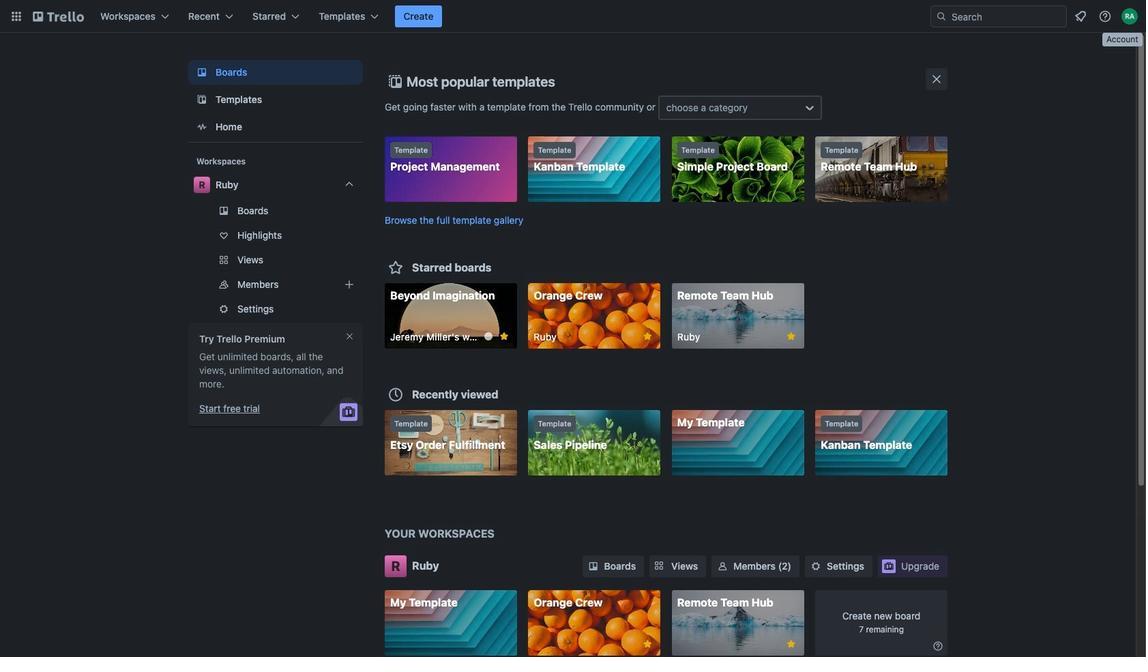 Task type: locate. For each thing, give the bounding box(es) containing it.
sm image
[[716, 559, 730, 573], [932, 639, 945, 653]]

0 vertical spatial sm image
[[716, 559, 730, 573]]

1 horizontal spatial sm image
[[932, 639, 945, 653]]

search image
[[936, 11, 947, 22]]

primary element
[[0, 0, 1147, 33]]

sm image
[[587, 559, 600, 573], [810, 559, 823, 573]]

1 vertical spatial sm image
[[932, 639, 945, 653]]

click to unstar this board. it will be removed from your starred list. image
[[785, 330, 798, 342], [642, 638, 654, 650]]

1 horizontal spatial click to unstar this board. it will be removed from your starred list. image
[[785, 330, 798, 342]]

0 horizontal spatial sm image
[[587, 559, 600, 573]]

ruby anderson (rubyanderson7) image
[[1122, 8, 1139, 25]]

1 vertical spatial click to unstar this board. it will be removed from your starred list. image
[[642, 638, 654, 650]]

back to home image
[[33, 5, 84, 27]]

click to unstar this board. it will be removed from your starred list. image
[[785, 638, 798, 650]]

0 notifications image
[[1073, 8, 1089, 25]]

1 horizontal spatial sm image
[[810, 559, 823, 573]]

0 vertical spatial click to unstar this board. it will be removed from your starred list. image
[[785, 330, 798, 342]]

tooltip
[[1103, 33, 1143, 46]]



Task type: describe. For each thing, give the bounding box(es) containing it.
Search field
[[947, 7, 1067, 26]]

2 sm image from the left
[[810, 559, 823, 573]]

add image
[[341, 276, 358, 293]]

0 horizontal spatial click to unstar this board. it will be removed from your starred list. image
[[642, 638, 654, 650]]

board image
[[194, 64, 210, 81]]

0 horizontal spatial sm image
[[716, 559, 730, 573]]

open information menu image
[[1099, 10, 1113, 23]]

home image
[[194, 119, 210, 135]]

template board image
[[194, 91, 210, 108]]

1 sm image from the left
[[587, 559, 600, 573]]



Task type: vqa. For each thing, say whether or not it's contained in the screenshot.
I COLOR: ORANGE, TITLE: "DISCUSS" element
no



